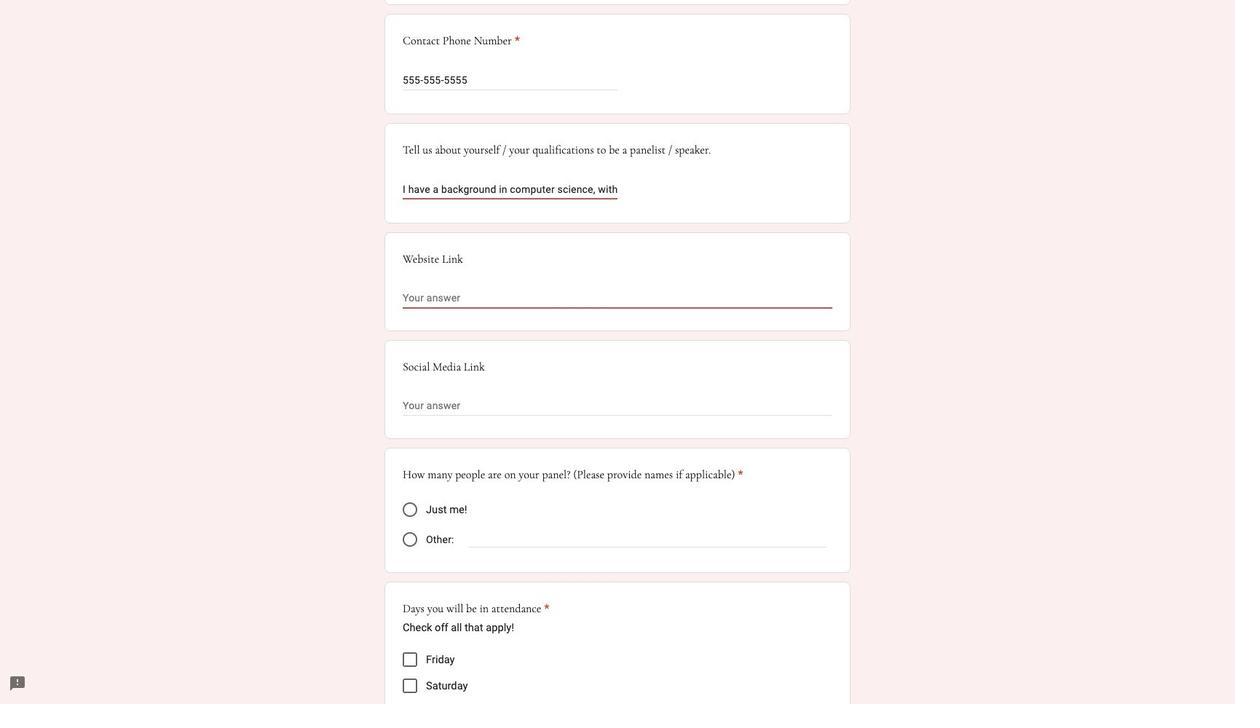 Task type: describe. For each thing, give the bounding box(es) containing it.
1 heading from the top
[[403, 32, 520, 50]]

Saturday checkbox
[[403, 679, 417, 694]]

1 horizontal spatial required question element
[[542, 601, 550, 618]]

Other response text field
[[469, 531, 827, 547]]

3 heading from the top
[[403, 601, 550, 618]]



Task type: locate. For each thing, give the bounding box(es) containing it.
list
[[403, 647, 833, 705]]

1 vertical spatial heading
[[403, 467, 743, 484]]

0 horizontal spatial required question element
[[512, 32, 520, 50]]

2 heading from the top
[[403, 467, 743, 484]]

2 horizontal spatial required question element
[[735, 467, 743, 484]]

heading
[[403, 32, 520, 50], [403, 467, 743, 484], [403, 601, 550, 618]]

2 vertical spatial required question element
[[542, 601, 550, 618]]

report a problem to google image
[[9, 675, 26, 693]]

0 vertical spatial required question element
[[512, 32, 520, 50]]

required question element
[[512, 32, 520, 50], [735, 467, 743, 484], [542, 601, 550, 618]]

None text field
[[403, 72, 618, 89], [403, 181, 618, 198], [403, 290, 833, 308], [403, 72, 618, 89], [403, 181, 618, 198], [403, 290, 833, 308]]

0 vertical spatial heading
[[403, 32, 520, 50]]

None text field
[[403, 398, 833, 416]]

2 vertical spatial heading
[[403, 601, 550, 618]]

1 vertical spatial required question element
[[735, 467, 743, 484]]

Friday checkbox
[[403, 653, 417, 668]]

Just me! radio
[[403, 503, 417, 518]]

just me! image
[[403, 503, 417, 518]]

None radio
[[403, 533, 417, 547]]



Task type: vqa. For each thing, say whether or not it's contained in the screenshot.
EARLIER list box
no



